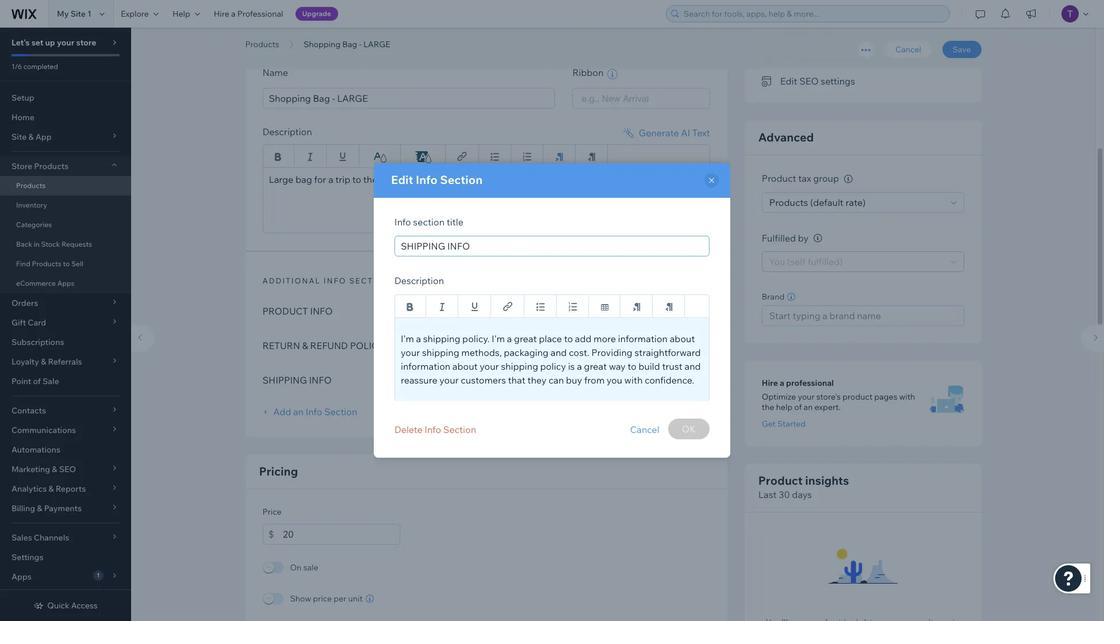 Task type: describe. For each thing, give the bounding box(es) containing it.
1 horizontal spatial products link
[[240, 39, 285, 50]]

buy
[[566, 375, 583, 386]]

automations link
[[0, 440, 131, 460]]

show
[[290, 594, 311, 604]]

Select box search field
[[582, 88, 701, 108]]

setup
[[12, 93, 34, 103]]

point
[[12, 376, 31, 387]]

basic
[[263, 37, 291, 46]]

settings
[[821, 75, 856, 87]]

edit for edit info section
[[391, 173, 413, 187]]

is
[[568, 361, 575, 372]]

by
[[799, 232, 809, 244]]

home
[[12, 112, 34, 123]]

settings
[[12, 552, 43, 563]]

ok button
[[669, 419, 710, 440]]

info tooltip image
[[814, 234, 823, 243]]

add an info section link
[[263, 406, 358, 417]]

refund
[[310, 340, 348, 351]]

cost.
[[569, 347, 590, 359]]

sell
[[71, 260, 84, 268]]

up
[[45, 37, 55, 48]]

policy.
[[463, 333, 490, 345]]

find products to sell
[[16, 260, 84, 268]]

form containing advanced
[[125, 0, 1105, 621]]

per
[[334, 594, 347, 604]]

quick access
[[47, 601, 98, 611]]

info for product info
[[310, 305, 333, 317]]

-
[[359, 39, 362, 49]]

promote coupon image
[[762, 30, 774, 40]]

bag
[[456, 305, 476, 317]]

let's set up your store
[[12, 37, 96, 48]]

1
[[87, 9, 91, 19]]

automations
[[12, 445, 60, 455]]

optimize
[[762, 392, 797, 403]]

started
[[778, 419, 806, 430]]

help
[[173, 9, 190, 19]]

0 vertical spatial shipping
[[423, 333, 461, 345]]

Add a product name text field
[[263, 88, 556, 108]]

text
[[693, 127, 711, 138]]

inventory link
[[0, 196, 131, 215]]

natural
[[509, 305, 541, 317]]

pricing
[[259, 464, 298, 478]]

products (default rate)
[[770, 197, 866, 208]]

categories link
[[0, 215, 131, 235]]

set
[[31, 37, 43, 48]]

$
[[268, 529, 274, 540]]

1 horizontal spatial cancel button
[[886, 41, 932, 58]]

that
[[508, 375, 526, 386]]

back in stock requests
[[16, 240, 92, 249]]

quick
[[47, 601, 69, 611]]

ribbon
[[573, 67, 606, 79]]

1 i'm from the left
[[401, 333, 414, 345]]

point of sale
[[12, 376, 59, 387]]

fulfilled)
[[808, 256, 843, 268]]

hire for hire a professional
[[214, 9, 229, 19]]

generate
[[639, 127, 679, 138]]

products inside popup button
[[34, 161, 69, 171]]

no refunds
[[423, 340, 484, 351]]

professional
[[237, 9, 283, 19]]

seo settings image
[[762, 76, 774, 87]]

can
[[549, 375, 564, 386]]

8"
[[445, 305, 454, 317]]

find
[[16, 260, 30, 268]]

1 horizontal spatial great
[[584, 361, 607, 372]]

&
[[302, 340, 308, 351]]

add an info section
[[271, 406, 358, 417]]

professional
[[787, 378, 834, 389]]

name
[[263, 67, 288, 79]]

section
[[413, 216, 445, 228]]

subscriptions
[[12, 337, 64, 348]]

point of sale link
[[0, 372, 131, 391]]

to right way
[[628, 361, 637, 372]]

your left no
[[401, 347, 420, 359]]

my
[[57, 9, 69, 19]]

store products button
[[0, 157, 131, 176]]

product
[[263, 305, 308, 317]]

home link
[[0, 108, 131, 127]]

a left "professional"
[[231, 9, 236, 19]]

Start typing a brand name field
[[766, 306, 961, 326]]

get
[[762, 419, 776, 430]]

2 i'm from the left
[[492, 333, 505, 345]]

i'm a shipping policy. i'm a great place to add more information about your shipping methods, packaging and cost. providing straightforward information about your shipping policy is a great way to build trust and reassure your customers that they can buy from you with confidence.
[[401, 333, 701, 386]]

help
[[777, 403, 793, 413]]

products up the ecommerce apps
[[32, 260, 61, 268]]

of inside 'optimize your store's product pages with the help of an expert.'
[[795, 403, 802, 413]]

you (self fulfilled)
[[770, 256, 843, 268]]

0 horizontal spatial information
[[401, 361, 451, 372]]

sale
[[43, 376, 59, 387]]

your right the reassure
[[440, 375, 459, 386]]

1 horizontal spatial and
[[685, 361, 701, 372]]

products up inventory
[[16, 181, 46, 190]]

info section title
[[395, 216, 464, 228]]

large bag for a trip to the grocery store!
[[269, 173, 439, 185]]

shopping bag - large
[[304, 39, 391, 49]]

0 horizontal spatial great
[[514, 333, 537, 345]]

0 horizontal spatial an
[[293, 406, 304, 417]]

with inside i'm a shipping policy. i'm a great place to add more information about your shipping methods, packaging and cost. providing straightforward information about your shipping policy is a great way to build trust and reassure your customers that they can buy from you with confidence.
[[625, 375, 643, 386]]

group
[[814, 173, 840, 184]]

subscriptions link
[[0, 333, 131, 352]]

ok
[[682, 424, 696, 435]]

additional
[[263, 276, 321, 285]]

info for additional
[[324, 276, 347, 285]]

hire a professional link
[[207, 0, 290, 28]]

seo
[[800, 75, 819, 87]]

categories
[[16, 220, 52, 229]]

a right "for"
[[329, 173, 334, 185]]

false text field containing large bag for a trip to the grocery store!
[[263, 167, 711, 233]]

products down "professional"
[[245, 39, 279, 49]]

this
[[820, 52, 836, 64]]

more
[[594, 333, 616, 345]]

title
[[447, 216, 464, 228]]



Task type: vqa. For each thing, say whether or not it's contained in the screenshot.
NO REFUNDS
yes



Task type: locate. For each thing, give the bounding box(es) containing it.
site
[[71, 9, 86, 19]]

delete
[[395, 424, 423, 436]]

section for delete info section
[[443, 424, 477, 436]]

1 horizontal spatial with
[[900, 392, 916, 403]]

edit
[[781, 75, 798, 87], [391, 173, 413, 187]]

about
[[670, 333, 695, 345], [453, 361, 478, 372]]

the left help
[[762, 403, 775, 413]]

upgrade button
[[296, 7, 338, 21]]

product inside product insights last 30 days
[[759, 474, 803, 488]]

1 horizontal spatial the
[[762, 403, 775, 413]]

products down product tax group
[[770, 197, 809, 208]]

0 vertical spatial products link
[[240, 39, 285, 50]]

promote this product button
[[762, 50, 872, 66]]

0 horizontal spatial of
[[33, 376, 41, 387]]

trip
[[336, 173, 351, 185]]

policy
[[350, 340, 384, 351]]

hire up "optimize"
[[762, 378, 779, 389]]

(default
[[811, 197, 844, 208]]

1 vertical spatial section
[[324, 406, 358, 417]]

1 vertical spatial info
[[309, 374, 332, 386]]

edit info section
[[391, 173, 483, 187]]

tax
[[799, 173, 812, 184]]

info right grocery
[[416, 173, 438, 187]]

your down professional
[[798, 392, 815, 403]]

refunds
[[440, 340, 484, 351]]

straightforward
[[635, 347, 701, 359]]

i'm up methods,
[[492, 333, 505, 345]]

1 vertical spatial about
[[453, 361, 478, 372]]

from
[[585, 375, 605, 386]]

store!
[[415, 173, 439, 185]]

info
[[310, 305, 333, 317], [309, 374, 332, 386]]

the for grocery
[[364, 173, 378, 185]]

1/6
[[12, 62, 22, 71]]

hire a professional
[[762, 378, 834, 389]]

price
[[263, 507, 282, 517]]

to left "add"
[[564, 333, 573, 345]]

confidence.
[[645, 375, 695, 386]]

1 horizontal spatial about
[[670, 333, 695, 345]]

info right 'delete'
[[425, 424, 441, 436]]

hire for hire a professional
[[762, 378, 779, 389]]

0 horizontal spatial products link
[[0, 176, 131, 196]]

information up the reassure
[[401, 361, 451, 372]]

1 horizontal spatial edit
[[781, 75, 798, 87]]

0 vertical spatial info
[[294, 37, 317, 46]]

false text field
[[263, 167, 711, 233], [395, 318, 710, 402]]

sale
[[304, 562, 319, 573]]

info inside button
[[425, 424, 441, 436]]

0 vertical spatial description
[[263, 126, 312, 137]]

0 vertical spatial of
[[33, 376, 41, 387]]

info right basic
[[294, 37, 317, 46]]

0 vertical spatial cancel button
[[886, 41, 932, 58]]

cancel button left save 'button'
[[886, 41, 932, 58]]

hire right help 'button'
[[214, 9, 229, 19]]

the inside 'optimize your store's product pages with the help of an expert.'
[[762, 403, 775, 413]]

product
[[762, 173, 797, 184], [759, 474, 803, 488]]

1 horizontal spatial description
[[395, 275, 444, 287]]

info up add an info section
[[309, 374, 332, 386]]

0 vertical spatial product
[[762, 173, 797, 184]]

section right store!
[[440, 173, 483, 187]]

ecommerce apps link
[[0, 274, 131, 293]]

1 vertical spatial cancel button
[[631, 419, 660, 441]]

1 vertical spatial info
[[324, 276, 347, 285]]

edit inside edit seo settings button
[[781, 75, 798, 87]]

section
[[440, 173, 483, 187], [324, 406, 358, 417], [443, 424, 477, 436]]

find products to sell link
[[0, 254, 131, 274]]

1 vertical spatial shipping
[[422, 347, 460, 359]]

info for basic
[[294, 37, 317, 46]]

to left the sell
[[63, 260, 70, 268]]

1 horizontal spatial of
[[795, 403, 802, 413]]

an left expert.
[[804, 403, 813, 413]]

product right this
[[838, 52, 872, 64]]

product left pages
[[843, 392, 873, 403]]

0 horizontal spatial description
[[263, 126, 312, 137]]

product for tax
[[762, 173, 797, 184]]

on
[[290, 562, 302, 573]]

1 horizontal spatial hire
[[762, 378, 779, 389]]

1/6 completed
[[12, 62, 58, 71]]

0 vertical spatial about
[[670, 333, 695, 345]]

form
[[125, 0, 1105, 621]]

shipping down x
[[423, 333, 461, 345]]

delete info section button
[[395, 419, 477, 441]]

2 vertical spatial shipping
[[501, 361, 539, 372]]

shipping
[[423, 333, 461, 345], [422, 347, 460, 359], [501, 361, 539, 372]]

0 vertical spatial cancel
[[896, 44, 922, 55]]

product inside button
[[838, 52, 872, 64]]

cancel left save 'button'
[[896, 44, 922, 55]]

about up straightforward
[[670, 333, 695, 345]]

1 vertical spatial great
[[584, 361, 607, 372]]

on sale
[[290, 562, 319, 573]]

0 vertical spatial product
[[838, 52, 872, 64]]

bag
[[296, 173, 312, 185]]

your inside 'optimize your store's product pages with the help of an expert.'
[[798, 392, 815, 403]]

0 vertical spatial false text field
[[263, 167, 711, 233]]

info right add
[[306, 406, 322, 417]]

get started link
[[762, 419, 806, 430]]

a up "optimize"
[[780, 378, 785, 389]]

info tooltip image
[[845, 175, 853, 184]]

generate ai text button
[[622, 126, 711, 140]]

with right you
[[625, 375, 643, 386]]

your right up
[[57, 37, 74, 48]]

place
[[539, 333, 562, 345]]

products link down "professional"
[[240, 39, 285, 50]]

1 vertical spatial description
[[395, 275, 444, 287]]

description up large
[[263, 126, 312, 137]]

x
[[439, 305, 443, 317]]

with right pages
[[900, 392, 916, 403]]

1 vertical spatial false text field
[[395, 318, 710, 402]]

0 horizontal spatial edit
[[391, 173, 413, 187]]

1 vertical spatial with
[[900, 392, 916, 403]]

1 vertical spatial edit
[[391, 173, 413, 187]]

shipping info
[[263, 374, 332, 386]]

product info
[[263, 305, 333, 317]]

of right help
[[795, 403, 802, 413]]

0 horizontal spatial hire
[[214, 9, 229, 19]]

products link down store products
[[0, 176, 131, 196]]

promote
[[781, 52, 818, 64]]

product left tax
[[762, 173, 797, 184]]

a left no
[[416, 333, 421, 345]]

quick access button
[[34, 601, 98, 611]]

last
[[759, 489, 777, 501]]

shipping up the reassure
[[422, 347, 460, 359]]

large
[[364, 39, 391, 49]]

cancel button left ok
[[631, 419, 660, 441]]

products link
[[240, 39, 285, 50], [0, 176, 131, 196]]

product for insights
[[759, 474, 803, 488]]

1 horizontal spatial an
[[804, 403, 813, 413]]

1 horizontal spatial i'm
[[492, 333, 505, 345]]

to inside form
[[353, 173, 362, 185]]

product insights last 30 days
[[759, 474, 850, 501]]

of inside sidebar element
[[33, 376, 41, 387]]

an
[[804, 403, 813, 413], [293, 406, 304, 417]]

section inside button
[[443, 424, 477, 436]]

1 vertical spatial and
[[685, 361, 701, 372]]

0 horizontal spatial cancel
[[631, 424, 660, 436]]

None text field
[[283, 524, 400, 545]]

i'm
[[401, 333, 414, 345], [492, 333, 505, 345]]

to right trip
[[353, 173, 362, 185]]

1 vertical spatial products link
[[0, 176, 131, 196]]

0 vertical spatial hire
[[214, 9, 229, 19]]

1 horizontal spatial information
[[618, 333, 668, 345]]

get started
[[762, 419, 806, 430]]

policy
[[541, 361, 566, 372]]

1 vertical spatial the
[[762, 403, 775, 413]]

1 vertical spatial hire
[[762, 378, 779, 389]]

product
[[838, 52, 872, 64], [843, 392, 873, 403]]

Search for tools, apps, help & more... field
[[681, 6, 947, 22]]

e.g., Tech Specs text field
[[395, 236, 710, 257]]

inventory
[[16, 201, 47, 209]]

stock
[[41, 240, 60, 249]]

info left 'sections'
[[324, 276, 347, 285]]

1 vertical spatial product
[[843, 392, 873, 403]]

description inside form
[[263, 126, 312, 137]]

and right trust
[[685, 361, 701, 372]]

product up 30
[[759, 474, 803, 488]]

0 vertical spatial the
[[364, 173, 378, 185]]

an right add
[[293, 406, 304, 417]]

your inside sidebar element
[[57, 37, 74, 48]]

false text field containing i'm a shipping policy. i'm a great place to add more information about your shipping methods, packaging and cost. providing straightforward information about your shipping policy is a great way to build trust and reassure your customers that they can buy from you with confidence.
[[395, 318, 710, 402]]

section right 'delete'
[[443, 424, 477, 436]]

the
[[364, 173, 378, 185], [762, 403, 775, 413]]

the left grocery
[[364, 173, 378, 185]]

12" x 8" bag  cotton  natural flavors
[[423, 305, 572, 317]]

0 horizontal spatial cancel button
[[631, 419, 660, 441]]

ai
[[681, 127, 691, 138]]

info for shipping info
[[309, 374, 332, 386]]

1 vertical spatial cancel
[[631, 424, 660, 436]]

large
[[269, 173, 294, 185]]

in
[[34, 240, 40, 249]]

1 vertical spatial product
[[759, 474, 803, 488]]

bag
[[343, 39, 357, 49]]

edit for edit seo settings
[[781, 75, 798, 87]]

0 horizontal spatial i'm
[[401, 333, 414, 345]]

an inside 'optimize your store's product pages with the help of an expert.'
[[804, 403, 813, 413]]

price
[[313, 594, 332, 604]]

a right the 'is' at the right of the page
[[577, 361, 582, 372]]

promote image
[[762, 53, 774, 64]]

0 vertical spatial edit
[[781, 75, 798, 87]]

fulfilled
[[762, 232, 796, 244]]

info down additional info sections
[[310, 305, 333, 317]]

great up from
[[584, 361, 607, 372]]

section for edit info section
[[440, 173, 483, 187]]

0 horizontal spatial and
[[551, 347, 567, 359]]

my site 1
[[57, 9, 91, 19]]

create coupon button
[[762, 26, 844, 43]]

1 horizontal spatial cancel
[[896, 44, 922, 55]]

edit left store!
[[391, 173, 413, 187]]

0 horizontal spatial about
[[453, 361, 478, 372]]

description
[[263, 126, 312, 137], [395, 275, 444, 287]]

1 horizontal spatial info
[[324, 276, 347, 285]]

0 vertical spatial information
[[618, 333, 668, 345]]

0 horizontal spatial info
[[294, 37, 317, 46]]

apps
[[57, 279, 75, 288]]

setup link
[[0, 88, 131, 108]]

add
[[575, 333, 592, 345]]

a
[[231, 9, 236, 19], [329, 173, 334, 185], [416, 333, 421, 345], [507, 333, 512, 345], [577, 361, 582, 372], [780, 378, 785, 389]]

0 vertical spatial great
[[514, 333, 537, 345]]

upgrade
[[302, 9, 331, 18]]

return
[[263, 340, 300, 351]]

0 vertical spatial with
[[625, 375, 643, 386]]

i'm left no
[[401, 333, 414, 345]]

12"
[[423, 305, 436, 317]]

sidebar element
[[0, 28, 131, 621]]

1 vertical spatial of
[[795, 403, 802, 413]]

information up build
[[618, 333, 668, 345]]

0 vertical spatial section
[[440, 173, 483, 187]]

and up policy
[[551, 347, 567, 359]]

0 horizontal spatial the
[[364, 173, 378, 185]]

of left sale
[[33, 376, 41, 387]]

product inside 'optimize your store's product pages with the help of an expert.'
[[843, 392, 873, 403]]

products right 'store'
[[34, 161, 69, 171]]

0 vertical spatial info
[[310, 305, 333, 317]]

cancel left ok
[[631, 424, 660, 436]]

the for help
[[762, 403, 775, 413]]

about down refunds
[[453, 361, 478, 372]]

to inside sidebar element
[[63, 260, 70, 268]]

rate)
[[846, 197, 866, 208]]

with inside 'optimize your store's product pages with the help of an expert.'
[[900, 392, 916, 403]]

for
[[314, 173, 326, 185]]

store's
[[817, 392, 841, 403]]

2 vertical spatial section
[[443, 424, 477, 436]]

0 vertical spatial and
[[551, 347, 567, 359]]

edit left seo in the right top of the page
[[781, 75, 798, 87]]

shipping up that
[[501, 361, 539, 372]]

1 vertical spatial information
[[401, 361, 451, 372]]

info left section
[[395, 216, 411, 228]]

to
[[353, 173, 362, 185], [63, 260, 70, 268], [564, 333, 573, 345], [628, 361, 637, 372]]

your up customers
[[480, 361, 499, 372]]

description up 12"
[[395, 275, 444, 287]]

great up packaging
[[514, 333, 537, 345]]

customers
[[461, 375, 506, 386]]

store
[[76, 37, 96, 48]]

a up packaging
[[507, 333, 512, 345]]

section down 'shipping info'
[[324, 406, 358, 417]]

0 horizontal spatial with
[[625, 375, 643, 386]]



